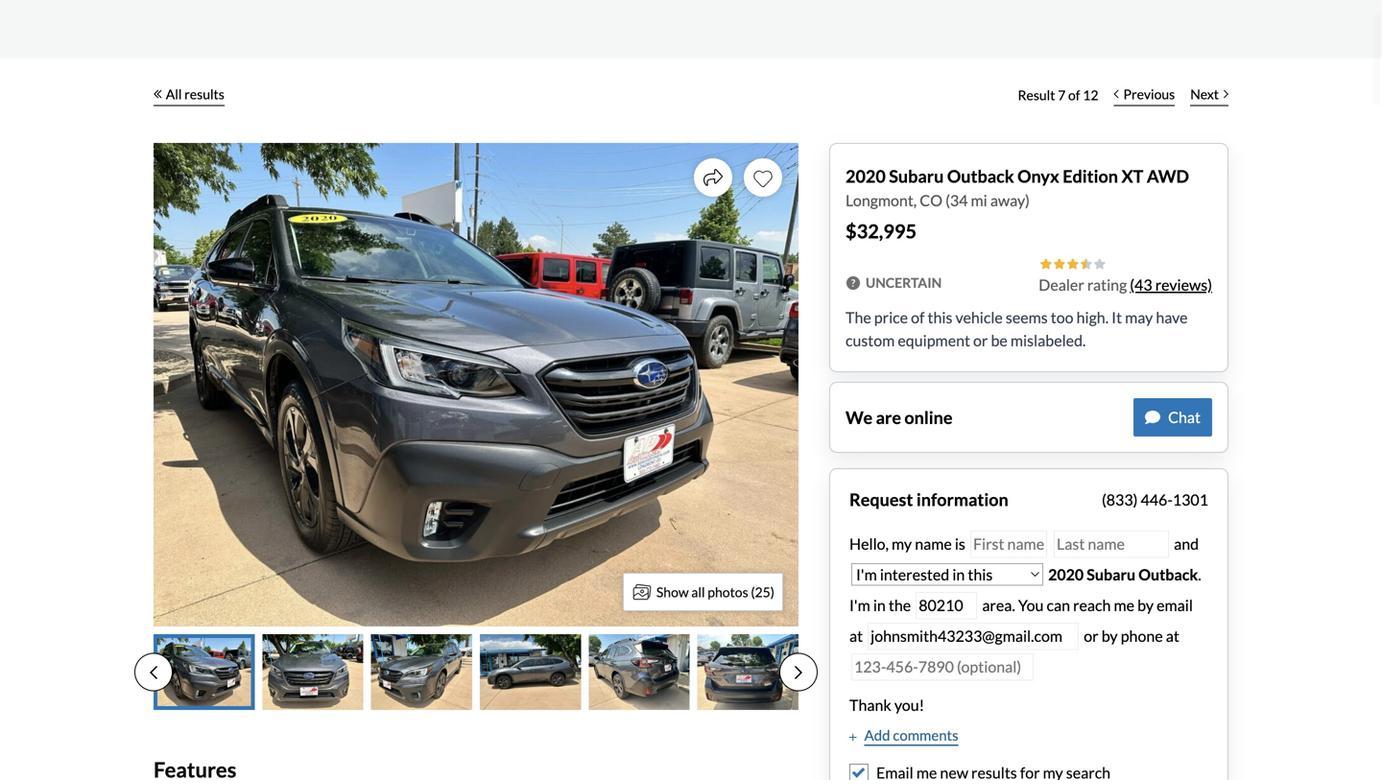 Task type: vqa. For each thing, say whether or not it's contained in the screenshot.
View inventory 'link'
no



Task type: describe. For each thing, give the bounding box(es) containing it.
we are online
[[846, 407, 953, 428]]

this
[[928, 308, 953, 327]]

$32,995
[[846, 220, 917, 243]]

longmont,
[[846, 191, 917, 210]]

phone
[[1121, 627, 1163, 646]]

2020 subaru outback
[[1048, 565, 1198, 584]]

request
[[850, 489, 913, 510]]

view vehicle photo 2 image
[[262, 635, 364, 710]]

all
[[166, 86, 182, 102]]

Phone (optional) telephone field
[[851, 654, 1034, 681]]

chevron left image
[[1114, 89, 1119, 99]]

add comments button
[[850, 725, 959, 746]]

we
[[846, 407, 873, 428]]

request information
[[850, 489, 1009, 510]]

First name field
[[970, 531, 1047, 558]]

onyx
[[1018, 166, 1060, 187]]

or by phone at
[[1084, 627, 1180, 646]]

vehicle
[[956, 308, 1003, 327]]

price
[[874, 308, 908, 327]]

plus image
[[850, 733, 857, 742]]

thank
[[850, 696, 892, 715]]

the price of this vehicle seems too high. it may have custom equipment or be mislabeled.
[[846, 308, 1188, 350]]

result 7 of 12
[[1018, 87, 1099, 103]]

all
[[691, 584, 705, 600]]

all results link
[[154, 74, 225, 116]]

chevron right image
[[1224, 89, 1229, 99]]

too
[[1051, 308, 1074, 327]]

can
[[1047, 596, 1070, 615]]

mislabeled.
[[1011, 331, 1086, 350]]

view vehicle photo 1 image
[[154, 635, 255, 710]]

information
[[917, 489, 1009, 510]]

next page image
[[795, 665, 803, 680]]

share image
[[704, 168, 723, 187]]

(25)
[[751, 584, 775, 600]]

2020 subaru outback onyx edition xt awd longmont, co (34 mi away)
[[846, 166, 1189, 210]]

2020 for 2020 subaru outback
[[1048, 565, 1084, 584]]

thank you!
[[850, 696, 925, 715]]

photos
[[708, 584, 748, 600]]

next link
[[1183, 74, 1236, 116]]

(43
[[1130, 276, 1153, 294]]

(34
[[946, 191, 968, 210]]

outback for 2020 subaru outback onyx edition xt awd longmont, co (34 mi away)
[[947, 166, 1014, 187]]

view vehicle photo 4 image
[[480, 635, 581, 710]]

at inside area. you can reach me by email at
[[850, 627, 863, 646]]

away)
[[991, 191, 1030, 210]]

show all photos (25) link
[[623, 573, 783, 612]]

is
[[955, 535, 966, 553]]

hello,
[[850, 535, 889, 553]]

it
[[1112, 308, 1122, 327]]

you!
[[895, 696, 925, 715]]

my
[[892, 535, 912, 553]]

1301
[[1173, 491, 1209, 509]]

are
[[876, 407, 901, 428]]

custom
[[846, 331, 895, 350]]

2 at from the left
[[1166, 627, 1180, 646]]

7
[[1058, 87, 1066, 103]]

12
[[1083, 87, 1099, 103]]

be
[[991, 331, 1008, 350]]

online
[[905, 407, 953, 428]]

uncertain
[[866, 275, 942, 291]]

vehicle full photo image
[[154, 143, 799, 627]]

(43 reviews) button
[[1130, 274, 1212, 297]]

seems
[[1006, 308, 1048, 327]]

dealer
[[1039, 276, 1085, 294]]

subaru for 2020 subaru outback
[[1087, 565, 1136, 584]]



Task type: locate. For each thing, give the bounding box(es) containing it.
2020 up longmont,
[[846, 166, 886, 187]]

0 vertical spatial outback
[[947, 166, 1014, 187]]

1 vertical spatial of
[[911, 308, 925, 327]]

dealer rating (43 reviews)
[[1039, 276, 1212, 294]]

0 vertical spatial by
[[1138, 596, 1154, 615]]

chevron double left image
[[154, 89, 162, 99]]

outback inside '2020 subaru outback onyx edition xt awd longmont, co (34 mi away)'
[[947, 166, 1014, 187]]

subaru down last name field
[[1087, 565, 1136, 584]]

0 horizontal spatial of
[[911, 308, 925, 327]]

equipment
[[898, 331, 970, 350]]

comment image
[[1145, 410, 1161, 425]]

by left phone at the bottom of page
[[1102, 627, 1118, 646]]

of left the this
[[911, 308, 925, 327]]

the
[[846, 308, 871, 327]]

have
[[1156, 308, 1188, 327]]

tab list
[[134, 635, 818, 710]]

0 horizontal spatial at
[[850, 627, 863, 646]]

email
[[1157, 596, 1193, 615]]

(833) 446-1301
[[1102, 491, 1209, 509]]

chat
[[1168, 408, 1201, 427]]

2020 up can
[[1048, 565, 1084, 584]]

at down i'm
[[850, 627, 863, 646]]

0 horizontal spatial 2020
[[846, 166, 886, 187]]

2020 inside '2020 subaru outback onyx edition xt awd longmont, co (34 mi away)'
[[846, 166, 886, 187]]

2020
[[846, 166, 886, 187], [1048, 565, 1084, 584]]

name
[[915, 535, 952, 553]]

1 horizontal spatial at
[[1166, 627, 1180, 646]]

outback
[[947, 166, 1014, 187], [1139, 565, 1198, 584]]

add
[[864, 727, 890, 744]]

previous link
[[1106, 74, 1183, 116]]

1 vertical spatial or
[[1084, 627, 1099, 646]]

. i'm in the
[[850, 565, 1202, 615]]

0 horizontal spatial or
[[973, 331, 988, 350]]

area.
[[982, 596, 1015, 615]]

or down reach
[[1084, 627, 1099, 646]]

1 horizontal spatial outback
[[1139, 565, 1198, 584]]

of right the 7
[[1068, 87, 1080, 103]]

comments
[[893, 727, 959, 744]]

0 horizontal spatial outback
[[947, 166, 1014, 187]]

or
[[973, 331, 988, 350], [1084, 627, 1099, 646]]

1 vertical spatial 2020
[[1048, 565, 1084, 584]]

0 horizontal spatial by
[[1102, 627, 1118, 646]]

co
[[920, 191, 943, 210]]

446-
[[1141, 491, 1173, 509]]

or inside the price of this vehicle seems too high. it may have custom equipment or be mislabeled.
[[973, 331, 988, 350]]

Last name field
[[1054, 531, 1169, 558]]

show
[[657, 584, 689, 600]]

i'm
[[850, 596, 870, 615]]

next
[[1191, 86, 1219, 102]]

edition
[[1063, 166, 1118, 187]]

.
[[1198, 565, 1202, 584]]

or left be
[[973, 331, 988, 350]]

of for price
[[911, 308, 925, 327]]

of
[[1068, 87, 1080, 103], [911, 308, 925, 327]]

0 horizontal spatial subaru
[[889, 166, 944, 187]]

result
[[1018, 87, 1055, 103]]

1 horizontal spatial or
[[1084, 627, 1099, 646]]

subaru for 2020 subaru outback onyx edition xt awd longmont, co (34 mi away)
[[889, 166, 944, 187]]

by
[[1138, 596, 1154, 615], [1102, 627, 1118, 646]]

(833)
[[1102, 491, 1138, 509]]

may
[[1125, 308, 1153, 327]]

and
[[1171, 535, 1199, 553]]

1 vertical spatial by
[[1102, 627, 1118, 646]]

0 vertical spatial subaru
[[889, 166, 944, 187]]

view vehicle photo 6 image
[[698, 635, 799, 710]]

of inside the price of this vehicle seems too high. it may have custom equipment or be mislabeled.
[[911, 308, 925, 327]]

by inside area. you can reach me by email at
[[1138, 596, 1154, 615]]

1 at from the left
[[850, 627, 863, 646]]

1 vertical spatial subaru
[[1087, 565, 1136, 584]]

me
[[1114, 596, 1135, 615]]

show all photos (25)
[[657, 584, 775, 600]]

outback up the email
[[1139, 565, 1198, 584]]

area. you can reach me by email at
[[850, 596, 1193, 646]]

reach
[[1073, 596, 1111, 615]]

1 horizontal spatial by
[[1138, 596, 1154, 615]]

1 horizontal spatial of
[[1068, 87, 1080, 103]]

subaru inside '2020 subaru outback onyx edition xt awd longmont, co (34 mi away)'
[[889, 166, 944, 187]]

subaru up co
[[889, 166, 944, 187]]

the
[[889, 596, 911, 615]]

Email address email field
[[868, 623, 1079, 650]]

2020 for 2020 subaru outback onyx edition xt awd longmont, co (34 mi away)
[[846, 166, 886, 187]]

by right the me
[[1138, 596, 1154, 615]]

of for 7
[[1068, 87, 1080, 103]]

prev page image
[[150, 665, 157, 680]]

mi
[[971, 191, 988, 210]]

0 vertical spatial of
[[1068, 87, 1080, 103]]

results
[[184, 86, 225, 102]]

view vehicle photo 5 image
[[589, 635, 690, 710]]

subaru
[[889, 166, 944, 187], [1087, 565, 1136, 584]]

you
[[1018, 596, 1044, 615]]

all results
[[166, 86, 225, 102]]

1 horizontal spatial 2020
[[1048, 565, 1084, 584]]

chat button
[[1134, 398, 1212, 437]]

xt
[[1122, 166, 1144, 187]]

Zip code field
[[916, 592, 977, 620]]

rating
[[1088, 276, 1127, 294]]

reviews)
[[1156, 276, 1212, 294]]

0 vertical spatial or
[[973, 331, 988, 350]]

awd
[[1147, 166, 1189, 187]]

in
[[873, 596, 886, 615]]

outback up mi
[[947, 166, 1014, 187]]

outback for 2020 subaru outback
[[1139, 565, 1198, 584]]

at
[[850, 627, 863, 646], [1166, 627, 1180, 646]]

view vehicle photo 3 image
[[371, 635, 472, 710]]

0 vertical spatial 2020
[[846, 166, 886, 187]]

add comments
[[864, 727, 959, 744]]

previous
[[1124, 86, 1175, 102]]

1 vertical spatial outback
[[1139, 565, 1198, 584]]

hello, my name is
[[850, 535, 969, 553]]

at right phone at the bottom of page
[[1166, 627, 1180, 646]]

1 horizontal spatial subaru
[[1087, 565, 1136, 584]]

high.
[[1077, 308, 1109, 327]]



